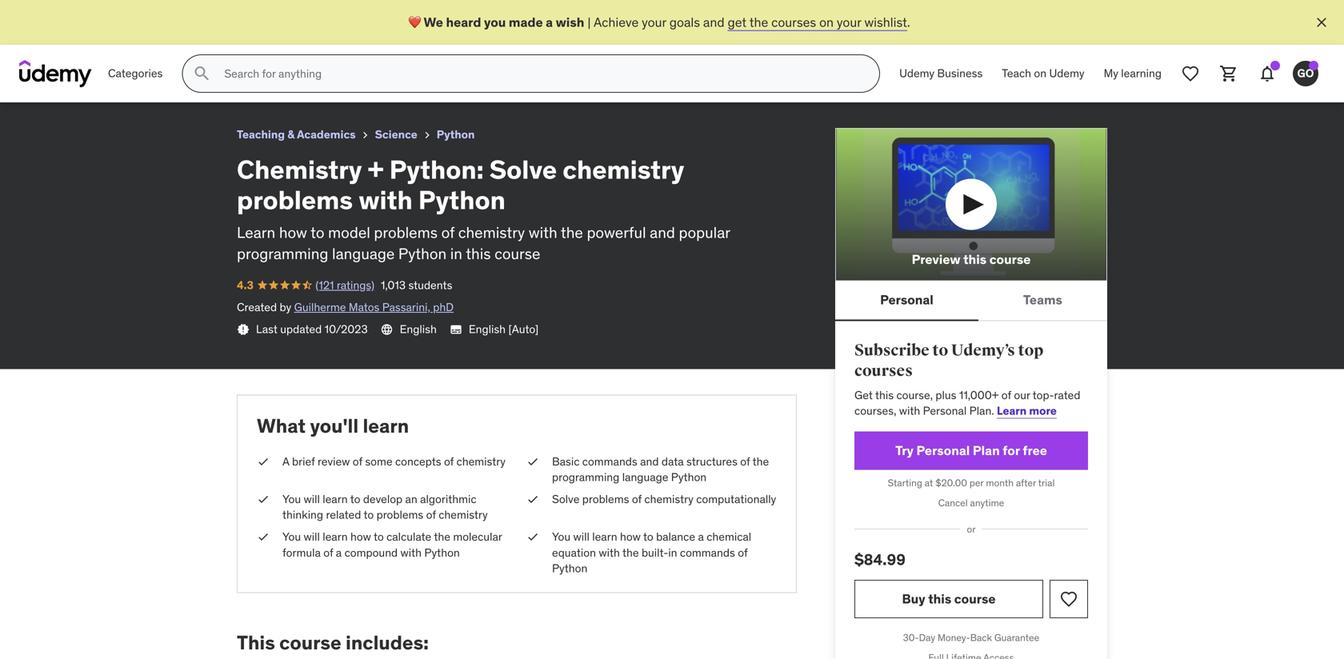 Task type: locate. For each thing, give the bounding box(es) containing it.
0 vertical spatial xsmall image
[[237, 323, 250, 336]]

teams button
[[978, 281, 1107, 319]]

this up courses,
[[875, 388, 894, 402]]

you up equation at the left of the page
[[552, 530, 571, 544]]

1 horizontal spatial your
[[837, 14, 861, 30]]

1 vertical spatial 1,013
[[381, 278, 406, 292]]

python inside you will learn how to calculate the molecular formula of a compound with python
[[424, 546, 460, 560]]

what you'll learn
[[257, 414, 409, 438]]

course language image
[[381, 323, 393, 336]]

the inside chemistry + python: solve chemistry problems with python learn how to model problems of chemistry with the powerful and popular programming language python in this course
[[561, 223, 583, 242]]

after
[[1016, 477, 1036, 489]]

ratings) up udemy image
[[69, 28, 107, 42]]

0 vertical spatial personal
[[880, 292, 934, 308]]

1,013 up passarini,
[[381, 278, 406, 292]]

0 horizontal spatial 1,013
[[114, 28, 138, 42]]

udemy image
[[19, 60, 92, 87]]

we
[[424, 14, 443, 30]]

(121 ratings) up 'created by guilherme matos passarini, phd'
[[316, 278, 374, 292]]

learn up created
[[237, 223, 275, 242]]

data
[[662, 454, 684, 469]]

you inside you will learn how to calculate the molecular formula of a compound with python
[[282, 530, 301, 544]]

problems down an
[[377, 508, 423, 522]]

python up the python:
[[437, 127, 475, 142]]

with down 'calculate'
[[400, 546, 422, 560]]

ratings)
[[69, 28, 107, 42], [337, 278, 374, 292]]

1 vertical spatial in
[[668, 546, 677, 560]]

you up formula
[[282, 530, 301, 544]]

buy
[[902, 591, 925, 607]]

course,
[[896, 388, 933, 402]]

chemistry inside you will learn to develop an algorithmic thinking related to problems of chemistry
[[439, 508, 488, 522]]

with inside you will learn how to calculate the molecular formula of a compound with python
[[400, 546, 422, 560]]

you inside "you will learn how to balance a chemical equation with the built-in commands of python"
[[552, 530, 571, 544]]

xsmall image for you will learn to develop an algorithmic thinking related to problems of chemistry
[[257, 492, 270, 507]]

business
[[937, 66, 983, 81]]

1,013 students up passarini,
[[381, 278, 452, 292]]

1,013 students
[[114, 28, 185, 42], [381, 278, 452, 292]]

1 vertical spatial language
[[622, 470, 668, 484]]

of left some
[[353, 454, 362, 469]]

commands
[[582, 454, 637, 469], [680, 546, 735, 560]]

cancel
[[938, 497, 968, 509]]

learning
[[1121, 66, 1162, 81]]

1,013 up categories
[[114, 28, 138, 42]]

of inside you will learn to develop an algorithmic thinking related to problems of chemistry
[[426, 508, 436, 522]]

2 vertical spatial a
[[336, 546, 342, 560]]

1 horizontal spatial on
[[1034, 66, 1047, 81]]

1 english from the left
[[400, 322, 437, 336]]

2 vertical spatial and
[[640, 454, 659, 469]]

2 your from the left
[[837, 14, 861, 30]]

how
[[279, 223, 307, 242], [350, 530, 371, 544], [620, 530, 641, 544]]

0 horizontal spatial ratings)
[[69, 28, 107, 42]]

solve problems of chemistry computationally
[[552, 492, 776, 506]]

of inside get this course, plus 11,000+ of our top-rated courses, with personal plan.
[[1002, 388, 1011, 402]]

1 vertical spatial students
[[408, 278, 452, 292]]

0 horizontal spatial (121 ratings)
[[48, 28, 107, 42]]

of right formula
[[323, 546, 333, 560]]

4.3 up udemy image
[[13, 28, 30, 42]]

of inside you will learn how to calculate the molecular formula of a compound with python
[[323, 546, 333, 560]]

python down data
[[671, 470, 707, 484]]

1 horizontal spatial commands
[[680, 546, 735, 560]]

on
[[819, 14, 834, 30], [1034, 66, 1047, 81]]

4.3 up created
[[237, 278, 254, 292]]

0 horizontal spatial udemy
[[899, 66, 935, 81]]

0 horizontal spatial on
[[819, 14, 834, 30]]

0 vertical spatial 1,013
[[114, 28, 138, 42]]

1 horizontal spatial 4.3
[[237, 278, 254, 292]]

problems inside you will learn to develop an algorithmic thinking related to problems of chemistry
[[377, 508, 423, 522]]

0 horizontal spatial language
[[332, 244, 395, 263]]

will inside you will learn how to calculate the molecular formula of a compound with python
[[304, 530, 320, 544]]

0 horizontal spatial in
[[450, 244, 462, 263]]

1 vertical spatial on
[[1034, 66, 1047, 81]]

the left the powerful
[[561, 223, 583, 242]]

you for you will learn to develop an algorithmic thinking related to problems of chemistry
[[282, 492, 301, 506]]

0 horizontal spatial commands
[[582, 454, 637, 469]]

python inside "you will learn how to balance a chemical equation with the built-in commands of python"
[[552, 561, 588, 576]]

0 vertical spatial solve
[[489, 153, 557, 185]]

how up compound
[[350, 530, 371, 544]]

learn inside you will learn to develop an algorithmic thinking related to problems of chemistry
[[323, 492, 348, 506]]

this right buy
[[928, 591, 951, 607]]

will for related
[[304, 492, 320, 506]]

1 horizontal spatial udemy
[[1049, 66, 1085, 81]]

1 vertical spatial a
[[698, 530, 704, 544]]

tab list containing personal
[[835, 281, 1107, 321]]

0 horizontal spatial how
[[279, 223, 307, 242]]

personal up $20.00
[[916, 443, 970, 459]]

will inside you will learn to develop an algorithmic thinking related to problems of chemistry
[[304, 492, 320, 506]]

to down the develop
[[364, 508, 374, 522]]

2 vertical spatial xsmall image
[[526, 529, 539, 545]]

0 vertical spatial 1,013 students
[[114, 28, 185, 42]]

calculate
[[386, 530, 431, 544]]

in down balance
[[668, 546, 677, 560]]

1 horizontal spatial how
[[350, 530, 371, 544]]

your left goals
[[642, 14, 666, 30]]

1 vertical spatial programming
[[552, 470, 620, 484]]

0 vertical spatial commands
[[582, 454, 637, 469]]

commands inside "basic commands and data structures of the programming language python"
[[582, 454, 637, 469]]

of right structures
[[740, 454, 750, 469]]

free
[[1023, 443, 1047, 459]]

and left get
[[703, 14, 725, 30]]

1 vertical spatial xsmall image
[[257, 492, 270, 507]]

learn down our
[[997, 404, 1027, 418]]

python down equation at the left of the page
[[552, 561, 588, 576]]

courses inside 'subscribe to udemy's top courses'
[[854, 361, 913, 381]]

python inside "basic commands and data structures of the programming language python"
[[671, 470, 707, 484]]

molecular
[[453, 530, 502, 544]]

0 horizontal spatial your
[[642, 14, 666, 30]]

0 vertical spatial on
[[819, 14, 834, 30]]

2 horizontal spatial how
[[620, 530, 641, 544]]

of right concepts
[[444, 454, 454, 469]]

the inside "you will learn how to balance a chemical equation with the built-in commands of python"
[[622, 546, 639, 560]]

1 horizontal spatial ratings)
[[337, 278, 374, 292]]

try personal plan for free link
[[854, 432, 1088, 470]]

of left our
[[1002, 388, 1011, 402]]

this right preview
[[963, 251, 987, 268]]

xsmall image for last updated 10/2023
[[237, 323, 250, 336]]

of down chemical
[[738, 546, 748, 560]]

1 horizontal spatial programming
[[552, 470, 620, 484]]

to up related
[[350, 492, 360, 506]]

learn up related
[[323, 492, 348, 506]]

teaching
[[237, 127, 285, 142]]

preview this course button
[[835, 128, 1107, 281]]

this
[[237, 631, 275, 655]]

personal
[[880, 292, 934, 308], [923, 404, 967, 418], [916, 443, 970, 459]]

with inside get this course, plus 11,000+ of our top-rated courses, with personal plan.
[[899, 404, 920, 418]]

language up the solve problems of chemistry computationally
[[622, 470, 668, 484]]

1 horizontal spatial (121
[[316, 278, 334, 292]]

phd
[[433, 300, 454, 314]]

learn down related
[[323, 530, 348, 544]]

the right 'calculate'
[[434, 530, 450, 544]]

money-
[[938, 632, 970, 644]]

xsmall image for you will learn how to calculate the molecular formula of a compound with python
[[257, 529, 270, 545]]

1 vertical spatial ratings)
[[337, 278, 374, 292]]

0 vertical spatial students
[[141, 28, 185, 42]]

created
[[237, 300, 277, 314]]

with left the powerful
[[529, 223, 557, 242]]

1 horizontal spatial in
[[668, 546, 677, 560]]

1 vertical spatial learn
[[997, 404, 1027, 418]]

you for you will learn how to balance a chemical equation with the built-in commands of python
[[552, 530, 571, 544]]

on left wishlist
[[819, 14, 834, 30]]

you up the thinking
[[282, 492, 301, 506]]

2 horizontal spatial xsmall image
[[526, 529, 539, 545]]

compound
[[344, 546, 398, 560]]

0 horizontal spatial 1,013 students
[[114, 28, 185, 42]]

0 horizontal spatial 4.3
[[13, 28, 30, 42]]

how for you will learn how to balance a chemical equation with the built-in commands of python
[[620, 530, 641, 544]]

to up built- at left
[[643, 530, 653, 544]]

xsmall image
[[237, 323, 250, 336], [257, 492, 270, 507], [526, 529, 539, 545]]

science
[[375, 127, 417, 142]]

1 vertical spatial solve
[[552, 492, 580, 506]]

2 horizontal spatial a
[[698, 530, 704, 544]]

0 vertical spatial in
[[450, 244, 462, 263]]

(121 up guilherme
[[316, 278, 334, 292]]

commands down chemical
[[680, 546, 735, 560]]

computationally
[[696, 492, 776, 506]]

0 horizontal spatial english
[[400, 322, 437, 336]]

related
[[326, 508, 361, 522]]

1 vertical spatial 1,013 students
[[381, 278, 452, 292]]

basic
[[552, 454, 580, 469]]

will up formula
[[304, 530, 320, 544]]

1 vertical spatial personal
[[923, 404, 967, 418]]

1,013
[[114, 28, 138, 42], [381, 278, 406, 292]]

0 vertical spatial (121
[[48, 28, 67, 42]]

and left popular
[[650, 223, 675, 242]]

1 vertical spatial commands
[[680, 546, 735, 560]]

personal down preview
[[880, 292, 934, 308]]

a
[[282, 454, 289, 469]]

this up the 'english [auto]'
[[466, 244, 491, 263]]

learn up equation at the left of the page
[[592, 530, 617, 544]]

get
[[854, 388, 873, 402]]

will for formula
[[304, 530, 320, 544]]

to up compound
[[374, 530, 384, 544]]

python
[[437, 127, 475, 142], [418, 184, 506, 216], [398, 244, 447, 263], [671, 470, 707, 484], [424, 546, 460, 560], [552, 561, 588, 576]]

buy this course
[[902, 591, 996, 607]]

with right equation at the left of the page
[[599, 546, 620, 560]]

learn inside you will learn how to calculate the molecular formula of a compound with python
[[323, 530, 348, 544]]

[auto]
[[508, 322, 539, 336]]

will up the thinking
[[304, 492, 320, 506]]

courses down 'subscribe'
[[854, 361, 913, 381]]

to inside you will learn how to calculate the molecular formula of a compound with python
[[374, 530, 384, 544]]

xsmall image left last
[[237, 323, 250, 336]]

or
[[967, 523, 976, 536]]

wishlist image
[[1059, 590, 1078, 609]]

problems
[[237, 184, 353, 216], [374, 223, 438, 242], [582, 492, 629, 506], [377, 508, 423, 522]]

0 horizontal spatial learn
[[237, 223, 275, 242]]

in inside "you will learn how to balance a chemical equation with the built-in commands of python"
[[668, 546, 677, 560]]

and left data
[[640, 454, 659, 469]]

will inside "you will learn how to balance a chemical equation with the built-in commands of python"
[[573, 530, 590, 544]]

to left model
[[311, 223, 324, 242]]

1 vertical spatial and
[[650, 223, 675, 242]]

how left model
[[279, 223, 307, 242]]

english
[[400, 322, 437, 336], [469, 322, 506, 336]]

2 udemy from the left
[[1049, 66, 1085, 81]]

learn inside "you will learn how to balance a chemical equation with the built-in commands of python"
[[592, 530, 617, 544]]

the left built- at left
[[622, 546, 639, 560]]

❤️   we heard you made a wish | achieve your goals and get the courses on your wishlist .
[[408, 14, 910, 30]]

categories
[[108, 66, 163, 81]]

of down algorithmic at the left bottom
[[426, 508, 436, 522]]

your left wishlist
[[837, 14, 861, 30]]

personal down "plus"
[[923, 404, 967, 418]]

0 vertical spatial learn
[[237, 223, 275, 242]]

you will learn how to balance a chemical equation with the built-in commands of python
[[552, 530, 751, 576]]

0 vertical spatial programming
[[237, 244, 328, 263]]

udemy left the my
[[1049, 66, 1085, 81]]

language inside "basic commands and data structures of the programming language python"
[[622, 470, 668, 484]]

you inside you will learn to develop an algorithmic thinking related to problems of chemistry
[[282, 492, 301, 506]]

my
[[1104, 66, 1118, 81]]

a right balance
[[698, 530, 704, 544]]

1 vertical spatial courses
[[854, 361, 913, 381]]

1 horizontal spatial language
[[622, 470, 668, 484]]

personal inside get this course, plus 11,000+ of our top-rated courses, with personal plan.
[[923, 404, 967, 418]]

with down course,
[[899, 404, 920, 418]]

students up categories
[[141, 28, 185, 42]]

course
[[495, 244, 540, 263], [989, 251, 1031, 268], [954, 591, 996, 607], [279, 631, 341, 655]]

wish
[[556, 14, 584, 30]]

course up 30-day money-back guarantee
[[954, 591, 996, 607]]

xsmall image
[[359, 129, 372, 142], [421, 129, 433, 142], [257, 454, 270, 470], [526, 454, 539, 470], [526, 492, 539, 507], [257, 529, 270, 545]]

learn
[[237, 223, 275, 242], [997, 404, 1027, 418]]

0 horizontal spatial a
[[336, 546, 342, 560]]

0 vertical spatial language
[[332, 244, 395, 263]]

language inside chemistry + python: solve chemistry problems with python learn how to model problems of chemistry with the powerful and popular programming language python in this course
[[332, 244, 395, 263]]

in up phd
[[450, 244, 462, 263]]

this
[[466, 244, 491, 263], [963, 251, 987, 268], [875, 388, 894, 402], [928, 591, 951, 607]]

english down passarini,
[[400, 322, 437, 336]]

solve inside chemistry + python: solve chemistry problems with python learn how to model problems of chemistry with the powerful and popular programming language python in this course
[[489, 153, 557, 185]]

you for you will learn how to calculate the molecular formula of a compound with python
[[282, 530, 301, 544]]

0 horizontal spatial xsmall image
[[237, 323, 250, 336]]

to left udemy's
[[932, 341, 948, 360]]

udemy left "business"
[[899, 66, 935, 81]]

1 horizontal spatial courses
[[854, 361, 913, 381]]

preview this course
[[912, 251, 1031, 268]]

students up phd
[[408, 278, 452, 292]]

with inside "you will learn how to balance a chemical equation with the built-in commands of python"
[[599, 546, 620, 560]]

trial
[[1038, 477, 1055, 489]]

top-
[[1033, 388, 1054, 402]]

ratings) up matos
[[337, 278, 374, 292]]

Search for anything text field
[[221, 60, 860, 87]]

english right closed captions icon
[[469, 322, 506, 336]]

how inside "you will learn how to balance a chemical equation with the built-in commands of python"
[[620, 530, 641, 544]]

(121 ratings) up udemy image
[[48, 28, 107, 42]]

course up [auto]
[[495, 244, 540, 263]]

the
[[749, 14, 768, 30], [561, 223, 583, 242], [753, 454, 769, 469], [434, 530, 450, 544], [622, 546, 639, 560]]

tab list
[[835, 281, 1107, 321]]

the up computationally
[[753, 454, 769, 469]]

to
[[311, 223, 324, 242], [932, 341, 948, 360], [350, 492, 360, 506], [364, 508, 374, 522], [374, 530, 384, 544], [643, 530, 653, 544]]

get this course, plus 11,000+ of our top-rated courses, with personal plan.
[[854, 388, 1080, 418]]

wishlist
[[864, 14, 907, 30]]

guilherme matos passarini, phd link
[[294, 300, 454, 314]]

0 horizontal spatial courses
[[771, 14, 816, 30]]

commands right basic
[[582, 454, 637, 469]]

1 vertical spatial (121 ratings)
[[316, 278, 374, 292]]

this inside get this course, plus 11,000+ of our top-rated courses, with personal plan.
[[875, 388, 894, 402]]

a left compound
[[336, 546, 342, 560]]

review
[[318, 454, 350, 469]]

1 horizontal spatial a
[[546, 14, 553, 30]]

programming up "by"
[[237, 244, 328, 263]]

2 english from the left
[[469, 322, 506, 336]]

python down 'python' link
[[418, 184, 506, 216]]

1 horizontal spatial english
[[469, 322, 506, 336]]

xsmall image down what
[[257, 492, 270, 507]]

2 vertical spatial personal
[[916, 443, 970, 459]]

of down the python:
[[441, 223, 455, 242]]

a left the wish
[[546, 14, 553, 30]]

1 horizontal spatial 1,013 students
[[381, 278, 452, 292]]

courses right get
[[771, 14, 816, 30]]

what
[[257, 414, 306, 438]]

a brief review of some concepts of chemistry
[[282, 454, 506, 469]]

1,013 students up categories
[[114, 28, 185, 42]]

programming inside chemistry + python: solve chemistry problems with python learn how to model problems of chemistry with the powerful and popular programming language python in this course
[[237, 244, 328, 263]]

teach on udemy
[[1002, 66, 1085, 81]]

0 horizontal spatial programming
[[237, 244, 328, 263]]

last updated 10/2023
[[256, 322, 368, 336]]

1 horizontal spatial (121 ratings)
[[316, 278, 374, 292]]

updated
[[280, 322, 322, 336]]

day
[[919, 632, 935, 644]]

xsmall image right molecular
[[526, 529, 539, 545]]

(121 up udemy image
[[48, 28, 67, 42]]

1 horizontal spatial xsmall image
[[257, 492, 270, 507]]

how inside you will learn how to calculate the molecular formula of a compound with python
[[350, 530, 371, 544]]

learn more link
[[997, 404, 1057, 418]]

1 vertical spatial 4.3
[[237, 278, 254, 292]]

english for english
[[400, 322, 437, 336]]

learn up some
[[363, 414, 409, 438]]

1 vertical spatial (121
[[316, 278, 334, 292]]

learn for you will learn how to calculate the molecular formula of a compound with python
[[323, 530, 348, 544]]

programming inside "basic commands and data structures of the programming language python"
[[552, 470, 620, 484]]

language down model
[[332, 244, 395, 263]]

my learning
[[1104, 66, 1162, 81]]

how left balance
[[620, 530, 641, 544]]

1 unread notification image
[[1271, 61, 1280, 70]]

at
[[925, 477, 933, 489]]

subscribe to udemy's top courses
[[854, 341, 1043, 381]]

and
[[703, 14, 725, 30], [650, 223, 675, 242], [640, 454, 659, 469]]

python down 'calculate'
[[424, 546, 460, 560]]

on inside teach on udemy link
[[1034, 66, 1047, 81]]

programming down basic
[[552, 470, 620, 484]]



Task type: describe. For each thing, give the bounding box(es) containing it.
teaching & academics link
[[237, 125, 356, 145]]

achieve
[[594, 14, 639, 30]]

$20.00
[[935, 477, 967, 489]]

subscribe
[[854, 341, 929, 360]]

created by guilherme matos passarini, phd
[[237, 300, 454, 314]]

english for english [auto]
[[469, 322, 506, 336]]

goals
[[669, 14, 700, 30]]

30-
[[903, 632, 919, 644]]

last
[[256, 322, 278, 336]]

xsmall image for you will learn how to balance a chemical equation with the built-in commands of python
[[526, 529, 539, 545]]

categories button
[[98, 54, 172, 93]]

plus
[[936, 388, 956, 402]]

10/2023
[[325, 322, 368, 336]]

guilherme
[[294, 300, 346, 314]]

shopping cart with 0 items image
[[1219, 64, 1239, 83]]

teach
[[1002, 66, 1031, 81]]

closed captions image
[[450, 323, 462, 336]]

learn inside chemistry + python: solve chemistry problems with python learn how to model problems of chemistry with the powerful and popular programming language python in this course
[[237, 223, 275, 242]]

learn for what you'll learn
[[363, 414, 409, 438]]

the right get
[[749, 14, 768, 30]]

to inside "you will learn how to balance a chemical equation with the built-in commands of python"
[[643, 530, 653, 544]]

back
[[970, 632, 992, 644]]

course up teams
[[989, 251, 1031, 268]]

formula
[[282, 546, 321, 560]]

a inside you will learn how to calculate the molecular formula of a compound with python
[[336, 546, 342, 560]]

popular
[[679, 223, 730, 242]]

chemistry
[[237, 153, 362, 185]]

equation
[[552, 546, 596, 560]]

udemy's
[[951, 341, 1015, 360]]

this course includes:
[[237, 631, 429, 655]]

you have alerts image
[[1309, 61, 1319, 70]]

xsmall image for a brief review of some concepts of chemistry
[[257, 454, 270, 470]]

1 horizontal spatial learn
[[997, 404, 1027, 418]]

get
[[728, 14, 747, 30]]

problems up model
[[237, 184, 353, 216]]

course inside chemistry + python: solve chemistry problems with python learn how to model problems of chemistry with the powerful and popular programming language python in this course
[[495, 244, 540, 263]]

personal button
[[835, 281, 978, 319]]

course right the this
[[279, 631, 341, 655]]

to inside 'subscribe to udemy's top courses'
[[932, 341, 948, 360]]

this for preview
[[963, 251, 987, 268]]

0 vertical spatial and
[[703, 14, 725, 30]]

starting
[[888, 477, 922, 489]]

xsmall image for basic commands and data structures of the programming language python
[[526, 454, 539, 470]]

+
[[368, 153, 384, 185]]

wishlist image
[[1181, 64, 1200, 83]]

guarantee
[[994, 632, 1039, 644]]

anytime
[[970, 497, 1004, 509]]

close image
[[1314, 14, 1330, 30]]

this for buy
[[928, 591, 951, 607]]

a inside "you will learn how to balance a chemical equation with the built-in commands of python"
[[698, 530, 704, 544]]

english [auto]
[[469, 322, 539, 336]]

$84.99
[[854, 550, 906, 569]]

and inside chemistry + python: solve chemistry problems with python learn how to model problems of chemistry with the powerful and popular programming language python in this course
[[650, 223, 675, 242]]

heard
[[446, 14, 481, 30]]

algorithmic
[[420, 492, 477, 506]]

learn more
[[997, 404, 1057, 418]]

0 horizontal spatial students
[[141, 28, 185, 42]]

preview
[[912, 251, 961, 268]]

|
[[588, 14, 591, 30]]

xsmall image for solve problems of chemistry computationally
[[526, 492, 539, 507]]

1 horizontal spatial students
[[408, 278, 452, 292]]

get the courses on your wishlist link
[[728, 14, 907, 30]]

python link
[[437, 125, 475, 145]]

teaching & academics
[[237, 127, 356, 142]]

how inside chemistry + python: solve chemistry problems with python learn how to model problems of chemistry with the powerful and popular programming language python in this course
[[279, 223, 307, 242]]

rated
[[1054, 388, 1080, 402]]

more
[[1029, 404, 1057, 418]]

0 horizontal spatial (121
[[48, 28, 67, 42]]

commands inside "you will learn how to balance a chemical equation with the built-in commands of python"
[[680, 546, 735, 560]]

academics
[[297, 127, 356, 142]]

for
[[1003, 443, 1020, 459]]

teach on udemy link
[[992, 54, 1094, 93]]

how for you will learn how to calculate the molecular formula of a compound with python
[[350, 530, 371, 544]]

of inside "basic commands and data structures of the programming language python"
[[740, 454, 750, 469]]

basic commands and data structures of the programming language python
[[552, 454, 769, 484]]

.
[[907, 14, 910, 30]]

powerful
[[587, 223, 646, 242]]

you
[[484, 14, 506, 30]]

and inside "basic commands and data structures of the programming language python"
[[640, 454, 659, 469]]

python up passarini,
[[398, 244, 447, 263]]

in inside chemistry + python: solve chemistry problems with python learn how to model problems of chemistry with the powerful and popular programming language python in this course
[[450, 244, 462, 263]]

balance
[[656, 530, 695, 544]]

to inside chemistry + python: solve chemistry problems with python learn how to model problems of chemistry with the powerful and popular programming language python in this course
[[311, 223, 324, 242]]

notifications image
[[1258, 64, 1277, 83]]

0 vertical spatial courses
[[771, 14, 816, 30]]

my learning link
[[1094, 54, 1171, 93]]

0 vertical spatial ratings)
[[69, 28, 107, 42]]

problems right model
[[374, 223, 438, 242]]

python:
[[389, 153, 484, 185]]

learn for you will learn how to balance a chemical equation with the built-in commands of python
[[592, 530, 617, 544]]

includes:
[[346, 631, 429, 655]]

this inside chemistry + python: solve chemistry problems with python learn how to model problems of chemistry with the powerful and popular programming language python in this course
[[466, 244, 491, 263]]

courses,
[[854, 404, 896, 418]]

of inside "you will learn how to balance a chemical equation with the built-in commands of python"
[[738, 546, 748, 560]]

buy this course button
[[854, 580, 1043, 619]]

1 udemy from the left
[[899, 66, 935, 81]]

personal inside try personal plan for free link
[[916, 443, 970, 459]]

try personal plan for free
[[895, 443, 1047, 459]]

of down "basic commands and data structures of the programming language python"
[[632, 492, 642, 506]]

passarini,
[[382, 300, 430, 314]]

udemy business link
[[890, 54, 992, 93]]

starting at $20.00 per month after trial cancel anytime
[[888, 477, 1055, 509]]

submit search image
[[192, 64, 211, 83]]

the inside "basic commands and data structures of the programming language python"
[[753, 454, 769, 469]]

you will learn how to calculate the molecular formula of a compound with python
[[282, 530, 502, 560]]

problems up equation at the left of the page
[[582, 492, 629, 506]]

by
[[280, 300, 291, 314]]

chemistry + python: solve chemistry problems with python learn how to model problems of chemistry with the powerful and popular programming language python in this course
[[237, 153, 730, 263]]

month
[[986, 477, 1014, 489]]

&
[[287, 127, 295, 142]]

built-
[[642, 546, 668, 560]]

you'll
[[310, 414, 359, 438]]

learn for you will learn to develop an algorithmic thinking related to problems of chemistry
[[323, 492, 348, 506]]

an
[[405, 492, 417, 506]]

concepts
[[395, 454, 441, 469]]

0 vertical spatial 4.3
[[13, 28, 30, 42]]

1 horizontal spatial 1,013
[[381, 278, 406, 292]]

this for get
[[875, 388, 894, 402]]

top
[[1018, 341, 1043, 360]]

teams
[[1023, 292, 1062, 308]]

0 vertical spatial (121 ratings)
[[48, 28, 107, 42]]

science link
[[375, 125, 417, 145]]

30-day money-back guarantee
[[903, 632, 1039, 644]]

thinking
[[282, 508, 323, 522]]

0 vertical spatial a
[[546, 14, 553, 30]]

1 your from the left
[[642, 14, 666, 30]]

brief
[[292, 454, 315, 469]]

the inside you will learn how to calculate the molecular formula of a compound with python
[[434, 530, 450, 544]]

with up model
[[359, 184, 413, 216]]

personal inside personal button
[[880, 292, 934, 308]]

will for equation
[[573, 530, 590, 544]]

structures
[[687, 454, 738, 469]]

go link
[[1287, 54, 1325, 93]]

11,000+
[[959, 388, 999, 402]]

of inside chemistry + python: solve chemistry problems with python learn how to model problems of chemistry with the powerful and popular programming language python in this course
[[441, 223, 455, 242]]



Task type: vqa. For each thing, say whether or not it's contained in the screenshot.
xsmall icon
yes



